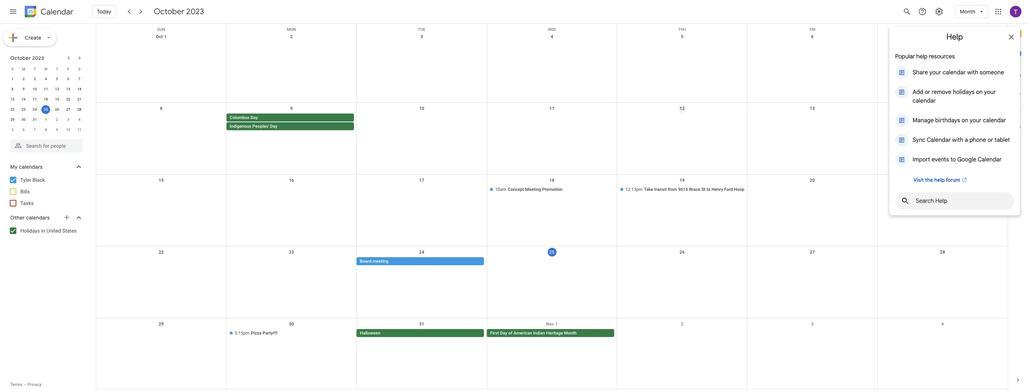 Task type: describe. For each thing, give the bounding box(es) containing it.
indigenous
[[230, 124, 251, 129]]

30 for nov 1
[[289, 322, 294, 327]]

row containing 1
[[7, 74, 85, 84]]

w
[[44, 67, 48, 71]]

10am
[[495, 187, 506, 192]]

8 for sun
[[160, 106, 163, 111]]

columbus
[[230, 115, 250, 120]]

tue
[[418, 27, 425, 32]]

hospital
[[734, 187, 751, 192]]

american
[[514, 331, 532, 336]]

oct 1
[[156, 34, 167, 39]]

bills
[[20, 189, 30, 195]]

9 for sun
[[290, 106, 293, 111]]

29 for nov 1
[[159, 322, 164, 327]]

10am concept meeting promotion
[[495, 187, 563, 192]]

peoples'
[[252, 124, 269, 129]]

today
[[97, 8, 111, 15]]

6 for oct 1
[[811, 34, 814, 39]]

2 t from the left
[[56, 67, 58, 71]]

heritage
[[546, 331, 563, 336]]

my
[[10, 164, 18, 170]]

terms – privacy
[[10, 382, 42, 387]]

1 vertical spatial 26
[[680, 250, 685, 255]]

other
[[10, 215, 25, 221]]

11 element
[[42, 85, 50, 94]]

29 for 1
[[10, 118, 15, 122]]

2 vertical spatial 5
[[11, 128, 14, 132]]

2 s from the left
[[78, 67, 80, 71]]

mon
[[287, 27, 296, 32]]

20 inside 20 element
[[66, 97, 70, 101]]

1 horizontal spatial 28
[[940, 250, 945, 255]]

11 for october 2023
[[44, 87, 48, 91]]

24 element
[[30, 105, 39, 114]]

sun
[[157, 27, 165, 32]]

columbus day button
[[227, 114, 354, 122]]

23 inside row group
[[22, 107, 26, 111]]

privacy link
[[27, 382, 42, 387]]

promotion
[[542, 187, 563, 192]]

1 horizontal spatial 24
[[419, 250, 424, 255]]

privacy
[[27, 382, 42, 387]]

21 element
[[75, 95, 84, 104]]

1 horizontal spatial day
[[270, 124, 277, 129]]

1 vertical spatial 20
[[810, 178, 815, 183]]

pizza
[[251, 331, 262, 336]]

1 t from the left
[[34, 67, 36, 71]]

10 element
[[30, 85, 39, 94]]

november 5 element
[[8, 126, 17, 134]]

st
[[702, 187, 706, 192]]

today button
[[92, 3, 116, 20]]

1 right "oct"
[[164, 34, 167, 39]]

november 8 element
[[42, 126, 50, 134]]

m
[[22, 67, 25, 71]]

6 inside november 6 element
[[23, 128, 25, 132]]

1 right nov
[[555, 322, 558, 327]]

27 inside row group
[[66, 107, 70, 111]]

grid containing oct 1
[[96, 24, 1008, 390]]

column header inside row
[[878, 24, 1008, 31]]

29 element
[[8, 115, 17, 124]]

november 3 element
[[64, 115, 73, 124]]

month inside button
[[564, 331, 577, 336]]

add other calendars image
[[63, 214, 70, 221]]

30 element
[[19, 115, 28, 124]]

1 vertical spatial 15
[[159, 178, 164, 183]]

14
[[77, 87, 81, 91]]

5 for 1
[[56, 77, 58, 81]]

oct
[[156, 34, 163, 39]]

–
[[23, 382, 26, 387]]

11 for sun
[[550, 106, 555, 111]]

create
[[25, 34, 41, 41]]

1 horizontal spatial october 2023
[[154, 7, 204, 17]]

november 2 element
[[53, 115, 61, 124]]

20 element
[[64, 95, 73, 104]]

november 11 element
[[75, 126, 84, 134]]

21 inside row group
[[77, 97, 81, 101]]

to
[[707, 187, 711, 192]]

22 inside row group
[[10, 107, 15, 111]]

8 inside 'element'
[[45, 128, 47, 132]]

day for first
[[500, 331, 507, 336]]

indigenous peoples' day button
[[227, 122, 354, 130]]

first
[[490, 331, 499, 336]]

my calendars
[[10, 164, 43, 170]]

thu
[[678, 27, 686, 32]]

9 inside row
[[56, 128, 58, 132]]

15 inside row group
[[10, 97, 15, 101]]

fri
[[810, 27, 816, 32]]

5 for oct 1
[[681, 34, 684, 39]]

board meeting button
[[357, 257, 484, 265]]

party!!!!
[[263, 331, 278, 336]]

day for columbus
[[251, 115, 258, 120]]

board
[[360, 259, 372, 264]]

states
[[62, 228, 77, 234]]

13 element
[[64, 85, 73, 94]]

6 for 1
[[67, 77, 69, 81]]

concept
[[508, 187, 524, 192]]

12 inside row group
[[55, 87, 59, 91]]

18 inside row group
[[44, 97, 48, 101]]

1 vertical spatial 23
[[289, 250, 294, 255]]

9616
[[678, 187, 688, 192]]

indian
[[533, 331, 545, 336]]

calendars for my calendars
[[19, 164, 43, 170]]

1 horizontal spatial 18
[[550, 178, 555, 183]]

halloween
[[360, 331, 380, 336]]

1 horizontal spatial 2023
[[186, 7, 204, 17]]

create button
[[3, 29, 57, 46]]

1 vertical spatial 12
[[680, 106, 685, 111]]

tasks
[[20, 200, 34, 206]]

from
[[668, 187, 677, 192]]

my calendars list
[[1, 174, 90, 209]]

14 element
[[75, 85, 84, 94]]

of
[[508, 331, 512, 336]]

1 down 25, today element
[[45, 118, 47, 122]]

f
[[67, 67, 69, 71]]

11 inside row
[[77, 128, 81, 132]]

transit
[[654, 187, 667, 192]]

november 7 element
[[30, 126, 39, 134]]

18 element
[[42, 95, 50, 104]]

in
[[41, 228, 45, 234]]

10 for sun
[[419, 106, 424, 111]]

16 element
[[19, 95, 28, 104]]

13 for october 2023
[[66, 87, 70, 91]]

nov 1
[[546, 322, 558, 327]]

meeting
[[373, 259, 389, 264]]

22 element
[[8, 105, 17, 114]]

1 horizontal spatial 10
[[66, 128, 70, 132]]



Task type: vqa. For each thing, say whether or not it's contained in the screenshot.
tree
no



Task type: locate. For each thing, give the bounding box(es) containing it.
columbus day indigenous peoples' day
[[230, 115, 277, 129]]

17 element
[[30, 95, 39, 104]]

8 inside grid
[[160, 106, 163, 111]]

1 horizontal spatial 27
[[810, 250, 815, 255]]

brace
[[689, 187, 701, 192]]

1 horizontal spatial 22
[[159, 250, 164, 255]]

s
[[11, 67, 14, 71], [78, 67, 80, 71]]

5 up 12 element
[[56, 77, 58, 81]]

1 vertical spatial 31
[[419, 322, 424, 327]]

day up peoples'
[[251, 115, 258, 120]]

9
[[23, 87, 25, 91], [290, 106, 293, 111], [56, 128, 58, 132]]

month right heritage
[[564, 331, 577, 336]]

0 horizontal spatial 19
[[55, 97, 59, 101]]

united
[[46, 228, 61, 234]]

9 inside grid
[[290, 106, 293, 111]]

november 4 element
[[75, 115, 84, 124]]

23 element
[[19, 105, 28, 114]]

grid
[[96, 24, 1008, 390]]

november 9 element
[[53, 126, 61, 134]]

row containing sun
[[96, 24, 1008, 32]]

5
[[681, 34, 684, 39], [56, 77, 58, 81], [11, 128, 14, 132]]

0 vertical spatial 2023
[[186, 7, 204, 17]]

12:13pm
[[626, 187, 643, 192]]

1 vertical spatial 11
[[550, 106, 555, 111]]

1 vertical spatial month
[[564, 331, 577, 336]]

0 horizontal spatial 8
[[11, 87, 14, 91]]

1 horizontal spatial 5
[[56, 77, 58, 81]]

2 vertical spatial 10
[[66, 128, 70, 132]]

9 down november 2 element
[[56, 128, 58, 132]]

first day of american indian heritage month
[[490, 331, 577, 336]]

26 element
[[53, 105, 61, 114]]

1 vertical spatial october 2023
[[10, 55, 44, 61]]

0 vertical spatial 12
[[55, 87, 59, 91]]

1
[[164, 34, 167, 39], [11, 77, 14, 81], [45, 118, 47, 122], [555, 322, 558, 327]]

0 vertical spatial day
[[251, 115, 258, 120]]

2 horizontal spatial 10
[[419, 106, 424, 111]]

13 inside 13 element
[[66, 87, 70, 91]]

0 horizontal spatial 28
[[77, 107, 81, 111]]

meeting
[[525, 187, 541, 192]]

day left of
[[500, 331, 507, 336]]

my calendars button
[[1, 161, 90, 173]]

s left m at the left top
[[11, 67, 14, 71]]

1 vertical spatial 17
[[419, 178, 424, 183]]

16 inside grid
[[289, 178, 294, 183]]

8 for october 2023
[[11, 87, 14, 91]]

0 vertical spatial 16
[[22, 97, 26, 101]]

1 vertical spatial 16
[[289, 178, 294, 183]]

12:13pm take transit from 9616 brace st to henry ford hospital
[[626, 187, 751, 192]]

26
[[55, 107, 59, 111], [680, 250, 685, 255]]

1 vertical spatial 30
[[289, 322, 294, 327]]

7
[[78, 77, 80, 81], [34, 128, 36, 132]]

november 6 element
[[19, 126, 28, 134]]

1 horizontal spatial 19
[[680, 178, 685, 183]]

0 vertical spatial month
[[960, 8, 976, 15]]

6 down f at the left
[[67, 77, 69, 81]]

1 horizontal spatial 29
[[159, 322, 164, 327]]

9 up 16 element
[[23, 87, 25, 91]]

row containing 5
[[7, 125, 85, 135]]

0 vertical spatial 25
[[44, 107, 48, 111]]

2 horizontal spatial 9
[[290, 106, 293, 111]]

1 horizontal spatial october
[[154, 7, 184, 17]]

holidays in united states
[[20, 228, 77, 234]]

30 for 1
[[22, 118, 26, 122]]

30
[[22, 118, 26, 122], [289, 322, 294, 327]]

11
[[44, 87, 48, 91], [550, 106, 555, 111], [77, 128, 81, 132]]

18 down 11 element
[[44, 97, 48, 101]]

18
[[44, 97, 48, 101], [550, 178, 555, 183]]

22
[[10, 107, 15, 111], [159, 250, 164, 255]]

1 vertical spatial 22
[[159, 250, 164, 255]]

9 for october 2023
[[23, 87, 25, 91]]

nov
[[546, 322, 554, 327]]

1 vertical spatial day
[[270, 124, 277, 129]]

1 vertical spatial 25
[[550, 250, 555, 255]]

31 inside row group
[[33, 118, 37, 122]]

2 horizontal spatial 5
[[681, 34, 684, 39]]

5:15pm pizza party!!!!
[[235, 331, 278, 336]]

0 vertical spatial october
[[154, 7, 184, 17]]

7 up 14
[[78, 77, 80, 81]]

calendars
[[19, 164, 43, 170], [26, 215, 50, 221]]

cell
[[96, 114, 226, 131], [226, 114, 357, 131], [487, 114, 617, 131], [617, 114, 747, 131], [878, 114, 1008, 131], [96, 186, 226, 194], [226, 186, 357, 194], [878, 186, 1008, 194], [96, 257, 226, 266], [226, 257, 357, 266], [487, 257, 617, 266], [617, 257, 747, 266], [878, 257, 1008, 266], [96, 329, 226, 338], [617, 329, 747, 338], [878, 329, 1008, 338]]

1 vertical spatial 5
[[56, 77, 58, 81]]

0 horizontal spatial 31
[[33, 118, 37, 122]]

1 vertical spatial 29
[[159, 322, 164, 327]]

1 vertical spatial calendars
[[26, 215, 50, 221]]

settings menu image
[[935, 7, 944, 16]]

t left f at the left
[[56, 67, 58, 71]]

0 vertical spatial 28
[[77, 107, 81, 111]]

1 vertical spatial 18
[[550, 178, 555, 183]]

0 horizontal spatial t
[[34, 67, 36, 71]]

1 vertical spatial 27
[[810, 250, 815, 255]]

0 horizontal spatial 25
[[44, 107, 48, 111]]

9 up columbus day button
[[290, 106, 293, 111]]

24 up board meeting "button"
[[419, 250, 424, 255]]

0 horizontal spatial 21
[[77, 97, 81, 101]]

take
[[644, 187, 653, 192]]

tyler
[[20, 177, 31, 183]]

0 vertical spatial 26
[[55, 107, 59, 111]]

21 inside grid
[[940, 178, 945, 183]]

19
[[55, 97, 59, 101], [680, 178, 685, 183]]

0 vertical spatial 11
[[44, 87, 48, 91]]

day right peoples'
[[270, 124, 277, 129]]

15 element
[[8, 95, 17, 104]]

7 down 31 element
[[34, 128, 36, 132]]

1 horizontal spatial t
[[56, 67, 58, 71]]

first day of american indian heritage month button
[[487, 329, 614, 337]]

29
[[10, 118, 15, 122], [159, 322, 164, 327]]

5:15pm
[[235, 331, 250, 336]]

31 inside grid
[[419, 322, 424, 327]]

1 vertical spatial 13
[[810, 106, 815, 111]]

board meeting
[[360, 259, 389, 264]]

5 down 29 element
[[11, 128, 14, 132]]

1 vertical spatial 24
[[419, 250, 424, 255]]

23
[[22, 107, 26, 111], [289, 250, 294, 255]]

calendar element
[[23, 4, 73, 20]]

t
[[34, 67, 36, 71], [56, 67, 58, 71]]

24 inside "element"
[[33, 107, 37, 111]]

0 horizontal spatial 13
[[66, 87, 70, 91]]

31 down 24 "element" at the left top
[[33, 118, 37, 122]]

10 for october 2023
[[33, 87, 37, 91]]

19 inside 19 element
[[55, 97, 59, 101]]

1 horizontal spatial 30
[[289, 322, 294, 327]]

12 element
[[53, 85, 61, 94]]

0 vertical spatial 6
[[811, 34, 814, 39]]

18 up the promotion
[[550, 178, 555, 183]]

30 inside row group
[[22, 118, 26, 122]]

0 horizontal spatial 12
[[55, 87, 59, 91]]

s right f at the left
[[78, 67, 80, 71]]

0 vertical spatial 9
[[23, 87, 25, 91]]

main drawer image
[[9, 7, 17, 16]]

0 vertical spatial 18
[[44, 97, 48, 101]]

calendar heading
[[39, 7, 73, 17]]

2023
[[186, 7, 204, 17], [32, 55, 44, 61]]

16
[[22, 97, 26, 101], [289, 178, 294, 183]]

0 horizontal spatial 20
[[66, 97, 70, 101]]

0 vertical spatial 15
[[10, 97, 15, 101]]

4
[[551, 34, 553, 39], [45, 77, 47, 81], [78, 118, 80, 122], [942, 322, 944, 327]]

row containing s
[[7, 64, 85, 74]]

0 horizontal spatial 10
[[33, 87, 37, 91]]

calendar
[[41, 7, 73, 17]]

1 horizontal spatial 20
[[810, 178, 815, 183]]

0 vertical spatial 22
[[10, 107, 15, 111]]

0 horizontal spatial 7
[[34, 128, 36, 132]]

2 vertical spatial day
[[500, 331, 507, 336]]

halloween button
[[357, 329, 484, 337]]

november 10 element
[[64, 126, 73, 134]]

2 vertical spatial 8
[[45, 128, 47, 132]]

month right the settings menu icon
[[960, 8, 976, 15]]

21
[[77, 97, 81, 101], [940, 178, 945, 183]]

1 s from the left
[[11, 67, 14, 71]]

month inside popup button
[[960, 8, 976, 15]]

tab list
[[1008, 24, 1028, 370]]

1 vertical spatial october
[[10, 55, 31, 61]]

1 vertical spatial 19
[[680, 178, 685, 183]]

wed
[[548, 27, 556, 32]]

28 inside row group
[[77, 107, 81, 111]]

0 horizontal spatial 17
[[33, 97, 37, 101]]

5 down thu
[[681, 34, 684, 39]]

8
[[11, 87, 14, 91], [160, 106, 163, 111], [45, 128, 47, 132]]

tyler black
[[20, 177, 45, 183]]

25 cell
[[40, 105, 51, 115]]

october 2023 up m at the left top
[[10, 55, 44, 61]]

0 horizontal spatial 26
[[55, 107, 59, 111]]

1 horizontal spatial month
[[960, 8, 976, 15]]

2 horizontal spatial day
[[500, 331, 507, 336]]

t left w at left
[[34, 67, 36, 71]]

1 vertical spatial 8
[[160, 106, 163, 111]]

6
[[811, 34, 814, 39], [67, 77, 69, 81], [23, 128, 25, 132]]

other calendars button
[[1, 212, 90, 224]]

16 inside row group
[[22, 97, 26, 101]]

henry
[[712, 187, 723, 192]]

31 for nov 1
[[419, 322, 424, 327]]

1 horizontal spatial 31
[[419, 322, 424, 327]]

1 vertical spatial 7
[[34, 128, 36, 132]]

6 down 30 element
[[23, 128, 25, 132]]

25
[[44, 107, 48, 111], [550, 250, 555, 255]]

calendars up tyler black
[[19, 164, 43, 170]]

column header
[[878, 24, 1008, 31]]

october
[[154, 7, 184, 17], [10, 55, 31, 61]]

31 up halloween button
[[419, 322, 424, 327]]

november 1 element
[[42, 115, 50, 124]]

2
[[290, 34, 293, 39], [23, 77, 25, 81], [56, 118, 58, 122], [681, 322, 684, 327]]

ford
[[724, 187, 733, 192]]

None search field
[[0, 137, 90, 152]]

terms
[[10, 382, 22, 387]]

0 horizontal spatial 16
[[22, 97, 26, 101]]

row group
[[7, 74, 85, 135]]

calendars for other calendars
[[26, 215, 50, 221]]

1 up 15 element
[[11, 77, 14, 81]]

day
[[251, 115, 258, 120], [270, 124, 277, 129], [500, 331, 507, 336]]

27 element
[[64, 105, 73, 114]]

october up sun
[[154, 7, 184, 17]]

0 vertical spatial 8
[[11, 87, 14, 91]]

6 down fri
[[811, 34, 814, 39]]

0 horizontal spatial 9
[[23, 87, 25, 91]]

19 down 12 element
[[55, 97, 59, 101]]

0 vertical spatial 7
[[78, 77, 80, 81]]

1 horizontal spatial 17
[[419, 178, 424, 183]]

1 horizontal spatial 21
[[940, 178, 945, 183]]

cell containing columbus day
[[226, 114, 357, 131]]

other calendars
[[10, 215, 50, 221]]

0 horizontal spatial day
[[251, 115, 258, 120]]

0 horizontal spatial october 2023
[[10, 55, 44, 61]]

26 inside 'element'
[[55, 107, 59, 111]]

25, today element
[[42, 105, 50, 114]]

31 element
[[30, 115, 39, 124]]

month
[[960, 8, 976, 15], [564, 331, 577, 336]]

0 horizontal spatial 2023
[[32, 55, 44, 61]]

0 vertical spatial 23
[[22, 107, 26, 111]]

day inside button
[[500, 331, 507, 336]]

0 vertical spatial 19
[[55, 97, 59, 101]]

row containing oct 1
[[96, 31, 1008, 103]]

1 horizontal spatial 11
[[77, 128, 81, 132]]

black
[[32, 177, 45, 183]]

october up m at the left top
[[10, 55, 31, 61]]

1 vertical spatial 21
[[940, 178, 945, 183]]

25 inside 25, today element
[[44, 107, 48, 111]]

0 vertical spatial 20
[[66, 97, 70, 101]]

2 horizontal spatial 8
[[160, 106, 163, 111]]

calendars up in
[[26, 215, 50, 221]]

13 for sun
[[810, 106, 815, 111]]

19 up 9616 at the top right of the page
[[680, 178, 685, 183]]

october 2023 up sun
[[154, 7, 204, 17]]

24 down 17 element
[[33, 107, 37, 111]]

0 vertical spatial 17
[[33, 97, 37, 101]]

Search for people text field
[[15, 139, 78, 152]]

20
[[66, 97, 70, 101], [810, 178, 815, 183]]

0 vertical spatial 29
[[10, 118, 15, 122]]

0 vertical spatial 31
[[33, 118, 37, 122]]

31
[[33, 118, 37, 122], [419, 322, 424, 327]]

17 inside row group
[[33, 97, 37, 101]]

row
[[96, 24, 1008, 32], [96, 31, 1008, 103], [7, 64, 85, 74], [7, 74, 85, 84], [7, 84, 85, 94], [7, 94, 85, 105], [96, 103, 1008, 175], [7, 105, 85, 115], [7, 115, 85, 125], [7, 125, 85, 135], [96, 175, 1008, 247], [96, 247, 1008, 318], [96, 318, 1008, 390]]

0 horizontal spatial month
[[564, 331, 577, 336]]

holidays
[[20, 228, 40, 234]]

month button
[[955, 3, 988, 20]]

27
[[66, 107, 70, 111], [810, 250, 815, 255]]

19 element
[[53, 95, 61, 104]]

28 element
[[75, 105, 84, 114]]

1 vertical spatial 2023
[[32, 55, 44, 61]]

24
[[33, 107, 37, 111], [419, 250, 424, 255]]

row group containing 1
[[7, 74, 85, 135]]

12
[[55, 87, 59, 91], [680, 106, 685, 111]]

october 2023
[[154, 7, 204, 17], [10, 55, 44, 61]]

support image
[[918, 7, 927, 16]]

october 2023 grid
[[7, 64, 85, 135]]

1 horizontal spatial 7
[[78, 77, 80, 81]]

terms link
[[10, 382, 22, 387]]

2 horizontal spatial 6
[[811, 34, 814, 39]]

29 inside 29 element
[[10, 118, 15, 122]]

31 for 1
[[33, 118, 37, 122]]

0 horizontal spatial 5
[[11, 128, 14, 132]]

2 vertical spatial 9
[[56, 128, 58, 132]]

1 horizontal spatial 6
[[67, 77, 69, 81]]



